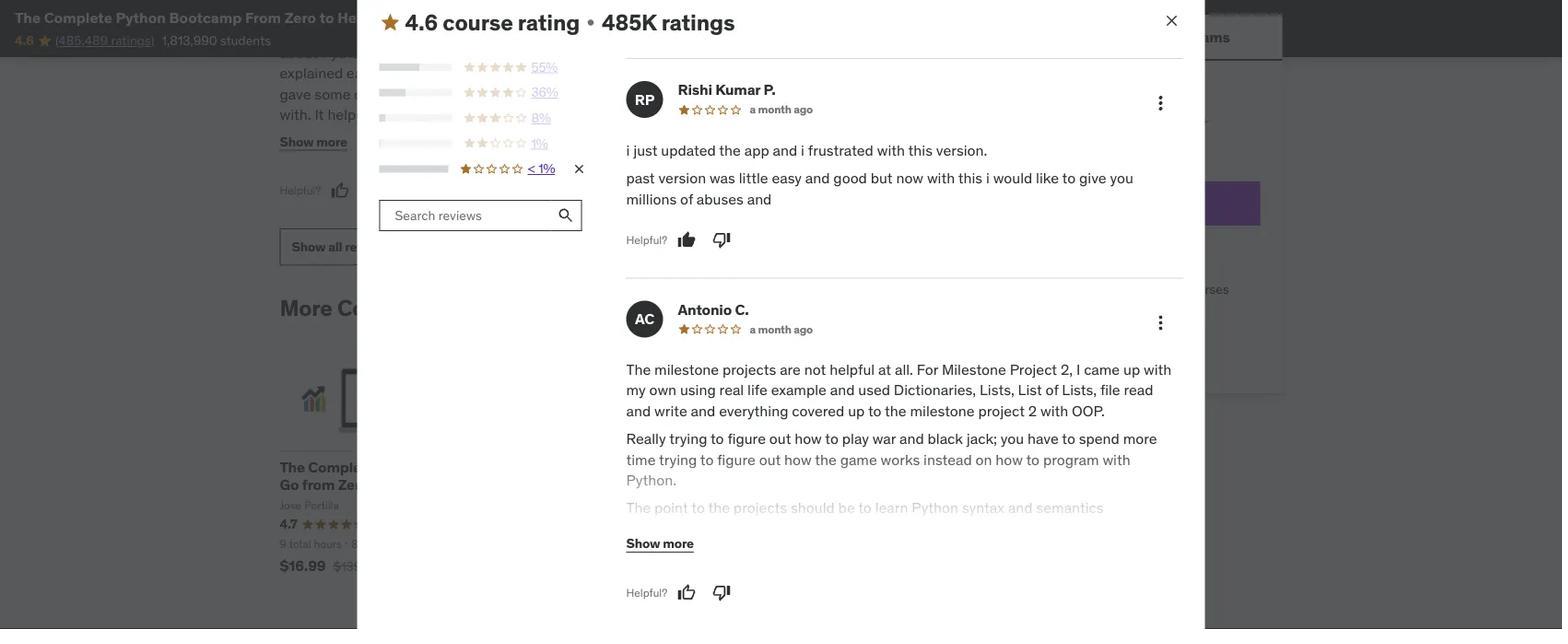 Task type: vqa. For each thing, say whether or not it's contained in the screenshot.
top Kalob Taulien
no



Task type: locate. For each thing, give the bounding box(es) containing it.
0 horizontal spatial of
[[354, 85, 367, 104]]

milestone down dictionaries,
[[910, 402, 975, 421]]

mark review by sivasubramanian as helpful image
[[331, 182, 349, 200]]

this left is
[[776, 23, 803, 42]]

0 vertical spatial was
[[359, 23, 384, 42]]

of down each
[[354, 85, 367, 104]]

with up excellent
[[831, 43, 859, 62]]

the right the point
[[708, 499, 730, 518]]

1 horizontal spatial 4.7
[[720, 517, 737, 533]]

using
[[680, 381, 716, 400]]

lists,
[[980, 381, 1014, 400], [1062, 381, 1097, 400]]

science
[[610, 458, 664, 477]]

you right give
[[1110, 169, 1133, 188]]

to up the program
[[1062, 430, 1075, 449]]

past
[[626, 169, 655, 188]]

this
[[803, 43, 827, 62], [1067, 113, 1088, 129], [908, 141, 933, 160], [958, 169, 983, 188]]

great
[[874, 43, 908, 62]]

2 vertical spatial more
[[663, 536, 694, 552]]

jose inside jose portilla 4.7
[[720, 499, 741, 513]]

this inside i am a medico, a doctor. this is my first python learning bootcamp. finished this with a great confidence. thank you for excellent teaching.
[[803, 43, 827, 62]]

python. down time
[[626, 471, 676, 490]]

this up udemy
[[1067, 113, 1088, 129]]

trying right time
[[659, 451, 697, 469]]

0 horizontal spatial you
[[1001, 430, 1024, 449]]

1 horizontal spatial helpful
[[830, 361, 875, 379]]

the complete sql bootcamp: go from zero to hero jose portilla
[[280, 458, 485, 513]]

i right 2,
[[1076, 361, 1080, 379]]

0 vertical spatial show
[[280, 134, 314, 150]]

1 month from the top
[[758, 103, 791, 117]]

zero inside the complete sql bootcamp: go from zero to hero jose portilla
[[338, 476, 369, 495]]

1 vertical spatial ago
[[794, 322, 813, 337]]

0 horizontal spatial complete
[[44, 8, 112, 27]]

the inside the complete sql bootcamp: go from zero to hero jose portilla
[[280, 458, 305, 477]]

helpful?
[[280, 184, 321, 198], [626, 233, 667, 247], [626, 586, 667, 600]]

excellent
[[815, 64, 897, 83]]

in down scratch
[[489, 64, 501, 83]]

show left levels
[[626, 536, 660, 552]]

this down is
[[803, 43, 827, 62]]

medico,
[[660, 23, 712, 42]]

to right the point
[[692, 499, 705, 518]]

course for 4.6
[[443, 9, 513, 37]]

4.6 for 4.6 course rating
[[405, 9, 438, 37]]

out
[[769, 430, 791, 449], [759, 451, 781, 469]]

more for topmost 'show more' button
[[316, 134, 347, 150]]

and inside python for data science and machine learning bootcamp
[[667, 458, 693, 477]]

1 horizontal spatial bootcamp
[[624, 476, 695, 495]]

0 vertical spatial more
[[316, 134, 347, 150]]

started
[[388, 43, 435, 62]]

detail.
[[504, 64, 544, 83]]

$16.99
[[280, 557, 326, 576]]

show left all
[[292, 239, 326, 255]]

udemy
[[1049, 131, 1090, 148]]

python inside python for data science and machine learning bootcamp
[[500, 458, 549, 477]]

1 vertical spatial helpful
[[830, 361, 875, 379]]

rishi kumar p.
[[678, 81, 776, 100]]

projects up 'life'
[[723, 361, 776, 379]]

a inside this course was really helpful to me in knowing about python. it started from scratch and explained each and every steps in detail. it also gave some of the interesting projects to work with. it helped me to gain some reasonable programming skill in python as a beginner.
[[486, 126, 493, 145]]

2 jose from the left
[[720, 499, 741, 513]]

0 vertical spatial figure
[[728, 430, 766, 449]]

hero left medium icon
[[337, 8, 371, 27]]

2 lectures from the left
[[597, 537, 637, 551]]

python up 'more!' on the right of the page
[[774, 458, 823, 477]]

month for rishi kumar p.
[[758, 103, 791, 117]]

bootcamp: up jose portilla 4.7
[[720, 476, 795, 495]]

485k ratings
[[602, 9, 735, 37]]

by
[[427, 294, 452, 322]]

learning inside python for data science and machine learning bootcamp
[[561, 476, 621, 495]]

0 vertical spatial complete
[[44, 8, 112, 27]]

ago down "for"
[[794, 103, 813, 117]]

< 1% button
[[379, 160, 587, 178]]

to up 83 lectures at the bottom left of page
[[372, 476, 386, 495]]

courses right demand
[[1184, 281, 1229, 298]]

this up the about
[[280, 23, 307, 42]]

show more button down the gave
[[280, 124, 347, 161]]

2 a month ago from the top
[[750, 322, 813, 337]]

python. inside the milestone projects are not helpful at all. for milestone project 2, i came up with my own using real life example and used dictionaries, lists, list of lists, file read and write and everything covered up to the milestone project 2 with oop. really trying to figure out how to play war and black jack; you have to spend more time trying to figure out how the game works instead on how to program with python. the point to the projects should be to learn python syntax and semantics
[[626, 471, 676, 490]]

ac
[[635, 310, 654, 329]]

(485,489
[[55, 32, 108, 49]]

sql
[[378, 458, 407, 477]]

4.7 down gpt,
[[720, 517, 737, 533]]

with right now
[[927, 169, 955, 188]]

$16.99 $139.99
[[280, 557, 380, 576]]

i left the just
[[626, 141, 630, 160]]

i am a medico, a doctor. this is my first python learning bootcamp. finished this with a great confidence. thank you for excellent teaching.
[[617, 23, 920, 104]]

a up 'life'
[[750, 322, 756, 337]]

from
[[439, 43, 470, 62], [302, 476, 335, 495]]

but
[[871, 169, 893, 188]]

1 horizontal spatial hero
[[389, 476, 422, 495]]

mark review by rishi kumar p. as unhelpful image
[[712, 231, 731, 250]]

medium image
[[379, 12, 401, 34]]

trying
[[669, 430, 707, 449], [659, 451, 697, 469]]

show more for topmost 'show more' button
[[280, 134, 347, 150]]

syntax
[[962, 499, 1005, 518]]

month for antonio c.
[[758, 322, 791, 337]]

more
[[280, 294, 333, 322]]

bootcamp: inside openai python api bootcamp: learn to use ai, gpt, and more!
[[720, 476, 795, 495]]

and inside subscribe to this course and 25,000+ top‑rated udemy courses for your organization.
[[1133, 113, 1155, 129]]

with up but
[[877, 141, 905, 160]]

0 vertical spatial learning
[[1021, 314, 1071, 330]]

abuses
[[697, 190, 744, 209]]

0 horizontal spatial zero
[[284, 8, 316, 27]]

i just updated the app and i frustrated with this version. past version was little easy and good but now with this i would like to give you millions of abuses and
[[626, 141, 1133, 209]]

1 vertical spatial helpful?
[[626, 233, 667, 247]]

python inside the milestone projects are not helpful at all. for milestone project 2, i came up with my own using real life example and used dictionaries, lists, list of lists, file read and write and everything covered up to the milestone project 2 with oop. really trying to figure out how to play war and black jack; you have to spend more time trying to figure out how the game works instead on how to program with python. the point to the projects should be to learn python syntax and semantics
[[912, 499, 958, 518]]

1 lectures from the left
[[367, 537, 407, 551]]

to left openai
[[700, 451, 714, 469]]

0 horizontal spatial was
[[359, 23, 384, 42]]

hours
[[314, 537, 342, 551]]

more right all at the bottom
[[663, 536, 694, 552]]

a month ago
[[750, 103, 813, 117], [750, 322, 813, 337]]

0 vertical spatial up
[[1123, 361, 1140, 379]]

2 portilla from the left
[[744, 499, 779, 513]]

25,000+ left 'fresh' on the top
[[1021, 281, 1071, 298]]

more inside the milestone projects are not helpful at all. for milestone project 2, i came up with my own using real life example and used dictionaries, lists, list of lists, file read and write and everything covered up to the milestone project 2 with oop. really trying to figure out how to play war and black jack; you have to spend more time trying to figure out how the game works instead on how to program with python. the point to the projects should be to learn python syntax and semantics
[[1123, 430, 1157, 449]]

from up steps
[[439, 43, 470, 62]]

0 horizontal spatial this
[[280, 23, 307, 42]]

also
[[561, 64, 587, 83]]

to up udemy
[[1052, 113, 1064, 129]]

0 horizontal spatial up
[[848, 402, 865, 421]]

1 vertical spatial milestone
[[910, 402, 975, 421]]

for left data
[[552, 458, 571, 477]]

4.7 up 9
[[280, 517, 298, 533]]

1 vertical spatial for
[[552, 458, 571, 477]]

1 horizontal spatial from
[[439, 43, 470, 62]]

the inside this course was really helpful to me in knowing about python. it started from scratch and explained each and every steps in detail. it also gave some of the interesting projects to work with. it helped me to gain some reasonable programming skill in python as a beginner.
[[370, 85, 392, 104]]

1 horizontal spatial python.
[[626, 471, 676, 490]]

0 vertical spatial python.
[[321, 43, 372, 62]]

openai python api bootcamp: learn to use ai, gpt, and more! link
[[720, 458, 917, 513]]

1 vertical spatial more
[[1123, 430, 1157, 449]]

list
[[1018, 381, 1042, 400]]

0 vertical spatial i
[[617, 23, 621, 42]]

time
[[626, 451, 656, 469]]

1 vertical spatial show
[[292, 239, 326, 255]]

0 horizontal spatial show more
[[280, 134, 347, 150]]

hero inside the complete sql bootcamp: go from zero to hero jose portilla
[[389, 476, 422, 495]]

1 horizontal spatial course
[[443, 9, 513, 37]]

the left app
[[719, 141, 741, 160]]

0 vertical spatial from
[[439, 43, 470, 62]]

programming
[[280, 126, 369, 145]]

zero
[[284, 8, 316, 27], [338, 476, 369, 495]]

i inside i am a medico, a doctor. this is my first python learning bootcamp. finished this with a great confidence. thank you for excellent teaching.
[[617, 23, 621, 42]]

show more for the bottommost 'show more' button
[[626, 536, 694, 552]]

up up the read
[[1123, 361, 1140, 379]]

1 horizontal spatial my
[[821, 23, 840, 42]]

2 ago from the top
[[794, 322, 813, 337]]

1 vertical spatial hero
[[389, 476, 422, 495]]

0 vertical spatial you
[[1110, 169, 1133, 188]]

to up the explained
[[320, 8, 334, 27]]

2 horizontal spatial course
[[1091, 113, 1130, 129]]

0 horizontal spatial 4.7
[[280, 517, 298, 533]]

this inside subscribe to this course and 25,000+ top‑rated udemy courses for your organization.
[[1067, 113, 1088, 129]]

month down p.
[[758, 103, 791, 117]]

0 horizontal spatial python.
[[321, 43, 372, 62]]

4.7 inside jose portilla 4.7
[[720, 517, 737, 533]]

teams tab list
[[969, 15, 1282, 61]]

teams
[[1186, 27, 1230, 46]]

was up abuses
[[710, 169, 735, 188]]

i left would
[[986, 169, 990, 188]]

0 vertical spatial helpful
[[426, 23, 472, 42]]

1 vertical spatial my
[[626, 381, 646, 400]]

0 horizontal spatial portilla
[[304, 499, 339, 513]]

1 horizontal spatial some
[[449, 105, 485, 124]]

0 horizontal spatial 4.6
[[15, 32, 34, 49]]

show down with. at the top of the page
[[280, 134, 314, 150]]

python right the learn
[[912, 499, 958, 518]]

was inside i just updated the app and i frustrated with this version. past version was little easy and good but now with this i would like to give you millions of abuses and
[[710, 169, 735, 188]]

how down covered
[[795, 430, 822, 449]]

1 vertical spatial 1%
[[538, 161, 555, 177]]

0 horizontal spatial my
[[626, 381, 646, 400]]

all
[[647, 537, 659, 551]]

lists, up project
[[980, 381, 1014, 400]]

0 horizontal spatial 25,000+
[[1021, 281, 1071, 298]]

beginner.
[[497, 126, 558, 145]]

helped
[[328, 105, 373, 124]]

0 vertical spatial of
[[354, 85, 367, 104]]

ago up not
[[794, 322, 813, 337]]

portilla down openai
[[744, 499, 779, 513]]

trying down "write"
[[669, 430, 707, 449]]

0 horizontal spatial lists,
[[980, 381, 1014, 400]]

0 horizontal spatial more
[[316, 134, 347, 150]]

ago for rishi kumar p.
[[794, 103, 813, 117]]

1 horizontal spatial 25,000+
[[1158, 113, 1208, 129]]

complete for sql
[[308, 458, 375, 477]]

Search reviews text field
[[379, 201, 551, 232]]

0 vertical spatial for
[[1141, 131, 1157, 148]]

4.6 right medium icon
[[405, 9, 438, 37]]

1 vertical spatial you
[[1001, 430, 1024, 449]]

1% down 8% at left
[[531, 135, 548, 152]]

milestone
[[654, 361, 719, 379], [910, 402, 975, 421]]

give
[[1079, 169, 1106, 188]]

bootcamp: for hero
[[410, 458, 485, 477]]

show more button
[[280, 124, 347, 161], [626, 526, 694, 563]]

teaching.
[[617, 85, 694, 104]]

ai,
[[884, 476, 902, 495]]

165
[[577, 537, 595, 551]]

lectures right 83
[[367, 537, 407, 551]]

bootcamp
[[169, 8, 242, 27], [624, 476, 695, 495]]

1 vertical spatial me
[[376, 105, 397, 124]]

to down have on the bottom right of the page
[[1026, 451, 1040, 469]]

1 horizontal spatial jose
[[720, 499, 741, 513]]

1 vertical spatial i
[[1076, 361, 1080, 379]]

month up are
[[758, 322, 791, 337]]

1 vertical spatial learning
[[561, 476, 621, 495]]

0 vertical spatial 25,000+
[[1158, 113, 1208, 129]]

2 4.7 from the left
[[720, 517, 737, 533]]

how up "learn"
[[784, 451, 812, 469]]

1 4.7 from the left
[[280, 517, 298, 533]]

bootcamp: right sql
[[410, 458, 485, 477]]

show all reviews
[[292, 239, 391, 255]]

1 portilla from the left
[[304, 499, 339, 513]]

1 jose from the left
[[280, 499, 302, 513]]

up down used
[[848, 402, 865, 421]]

program
[[1043, 451, 1099, 469]]

9
[[280, 537, 286, 551]]

2 vertical spatial show
[[626, 536, 660, 552]]

1 horizontal spatial show more button
[[626, 526, 694, 563]]

helpful up started
[[426, 23, 472, 42]]

figure up openai
[[728, 430, 766, 449]]

close modal image
[[1163, 12, 1181, 30]]

me up scratch
[[492, 23, 512, 42]]

1 horizontal spatial show more
[[626, 536, 694, 552]]

came
[[1084, 361, 1120, 379]]

0 horizontal spatial helpful
[[426, 23, 472, 42]]

1 vertical spatial from
[[302, 476, 335, 495]]

some up as
[[449, 105, 485, 124]]

2 horizontal spatial more
[[1123, 430, 1157, 449]]

of inside the milestone projects are not helpful at all. for milestone project 2, i came up with my own using real life example and used dictionaries, lists, list of lists, file read and write and everything covered up to the milestone project 2 with oop. really trying to figure out how to play war and black jack; you have to spend more time trying to figure out how the game works instead on how to program with python. the point to the projects should be to learn python syntax and semantics
[[1046, 381, 1058, 400]]

portilla up hours
[[304, 499, 339, 513]]

course inside subscribe to this course and 25,000+ top‑rated udemy courses for your organization.
[[1091, 113, 1130, 129]]

additional actions for review by antonio c. image
[[1150, 312, 1172, 334]]

python. up each
[[321, 43, 372, 62]]

each
[[347, 64, 378, 83]]

0 vertical spatial it
[[375, 43, 384, 62]]

jose
[[280, 499, 302, 513], [720, 499, 741, 513]]

me up skill
[[376, 105, 397, 124]]

from inside this course was really helpful to me in knowing about python. it started from scratch and explained each and every steps in detail. it also gave some of the interesting projects to work with. it helped me to gain some reasonable programming skill in python as a beginner.
[[439, 43, 470, 62]]

0 vertical spatial helpful?
[[280, 184, 321, 198]]

to inside subscribe to this course and 25,000+ top‑rated udemy courses for your organization.
[[1052, 113, 1064, 129]]

4.6 for 4.6
[[15, 32, 34, 49]]

from right go on the bottom of the page
[[302, 476, 335, 495]]

1 horizontal spatial more
[[663, 536, 694, 552]]

complete up "(485,489"
[[44, 8, 112, 27]]

go
[[280, 476, 299, 495]]

a month ago down p.
[[750, 103, 813, 117]]

0 horizontal spatial bootcamp:
[[410, 458, 485, 477]]

of
[[354, 85, 367, 104], [680, 190, 693, 209], [1046, 381, 1058, 400]]

and inside openai python api bootcamp: learn to use ai, gpt, and more!
[[754, 494, 780, 513]]

bootcamp up the point
[[624, 476, 695, 495]]

really
[[626, 430, 666, 449]]

1 vertical spatial figure
[[717, 451, 756, 469]]

use
[[857, 476, 881, 495]]

bootcamp: inside the complete sql bootcamp: go from zero to hero jose portilla
[[410, 458, 485, 477]]

to inside the complete sql bootcamp: go from zero to hero jose portilla
[[372, 476, 386, 495]]

python inside this course was really helpful to me in knowing about python. it started from scratch and explained each and every steps in detail. it also gave some of the interesting projects to work with. it helped me to gain some reasonable programming skill in python as a beginner.
[[417, 126, 464, 145]]

helpful up used
[[830, 361, 875, 379]]

file
[[1100, 381, 1120, 400]]

the milestone projects are not helpful at all. for milestone project 2, i came up with my own using real life example and used dictionaries, lists, list of lists, file read and write and everything covered up to the milestone project 2 with oop. really trying to figure out how to play war and black jack; you have to spend more time trying to figure out how the game works instead on how to program with python. the point to the projects should be to learn python syntax and semantics
[[626, 361, 1172, 518]]

1 vertical spatial show more
[[626, 536, 694, 552]]

easy
[[772, 169, 802, 188]]

some up helped
[[315, 85, 351, 104]]

my
[[821, 23, 840, 42], [626, 381, 646, 400]]

of inside this course was really helpful to me in knowing about python. it started from scratch and explained each and every steps in detail. it also gave some of the interesting projects to work with. it helped me to gain some reasonable programming skill in python as a beginner.
[[354, 85, 367, 104]]

course up scratch
[[443, 9, 513, 37]]

to inside openai python api bootcamp: learn to use ai, gpt, and more!
[[839, 476, 854, 495]]

1 ago from the top
[[794, 103, 813, 117]]

1 horizontal spatial this
[[776, 23, 803, 42]]

zero left sql
[[338, 476, 369, 495]]

0 horizontal spatial from
[[302, 476, 335, 495]]

1 horizontal spatial i
[[801, 141, 804, 160]]

course up the about
[[310, 23, 355, 42]]

figure
[[728, 430, 766, 449], [717, 451, 756, 469]]

hero up 83 lectures at the bottom left of page
[[389, 476, 422, 495]]

lectures right 165
[[597, 537, 637, 551]]

my left own at the bottom of page
[[626, 381, 646, 400]]

0 horizontal spatial learning
[[561, 476, 621, 495]]

course inside this course was really helpful to me in knowing about python. it started from scratch and explained each and every steps in detail. it also gave some of the interesting projects to work with. it helped me to gain some reasonable programming skill in python as a beginner.
[[310, 23, 355, 42]]

2 this from the left
[[776, 23, 803, 42]]

1 vertical spatial bootcamp
[[624, 476, 695, 495]]

1 horizontal spatial for
[[1141, 131, 1157, 148]]

top‑rated
[[991, 131, 1046, 148]]

1 vertical spatial of
[[680, 190, 693, 209]]

1 horizontal spatial portilla
[[744, 499, 779, 513]]

xsmall image
[[572, 162, 587, 177]]

mark review by antonio c. as helpful image
[[677, 584, 696, 603]]

complete left sql
[[308, 458, 375, 477]]

1 horizontal spatial of
[[680, 190, 693, 209]]

more for the bottommost 'show more' button
[[663, 536, 694, 552]]

0 vertical spatial me
[[492, 23, 512, 42]]

4.6 left "(485,489"
[[15, 32, 34, 49]]

rp
[[635, 90, 655, 109]]

2 month from the top
[[758, 322, 791, 337]]

1 this from the left
[[280, 23, 307, 42]]

helpful inside the milestone projects are not helpful at all. for milestone project 2, i came up with my own using real life example and used dictionaries, lists, list of lists, file read and write and everything covered up to the milestone project 2 with oop. really trying to figure out how to play war and black jack; you have to spend more time trying to figure out how the game works instead on how to program with python. the point to the projects should be to learn python syntax and semantics
[[830, 361, 875, 379]]

a right am
[[648, 23, 656, 42]]

0 horizontal spatial some
[[315, 85, 351, 104]]

0 vertical spatial show more
[[280, 134, 347, 150]]

0 vertical spatial courses
[[1093, 131, 1138, 148]]

36%
[[531, 84, 558, 101]]

python
[[116, 8, 166, 27], [391, 8, 441, 27], [873, 23, 920, 42], [417, 126, 464, 145], [500, 458, 549, 477], [774, 458, 823, 477], [912, 499, 958, 518]]

you down project
[[1001, 430, 1024, 449]]

of inside i just updated the app and i frustrated with this version. past version was little easy and good but now with this i would like to give you millions of abuses and
[[680, 190, 693, 209]]

1 horizontal spatial you
[[1110, 169, 1133, 188]]

milestone up using
[[654, 361, 719, 379]]

for left your
[[1141, 131, 1157, 148]]

1 a month ago from the top
[[750, 103, 813, 117]]

83 lectures
[[351, 537, 407, 551]]

for inside python for data science and machine learning bootcamp
[[552, 458, 571, 477]]

4.7
[[280, 517, 298, 533], [720, 517, 737, 533]]

25,000+ up your
[[1158, 113, 1208, 129]]

0 horizontal spatial courses
[[1093, 131, 1138, 148]]

1 horizontal spatial milestone
[[910, 402, 975, 421]]

it up 'programming'
[[315, 105, 324, 124]]

game
[[840, 451, 877, 469]]

i up easy on the top of the page
[[801, 141, 804, 160]]

1 vertical spatial it
[[548, 64, 557, 83]]

1 vertical spatial a month ago
[[750, 322, 813, 337]]

courses up give
[[1093, 131, 1138, 148]]

good
[[833, 169, 867, 188]]

0 vertical spatial some
[[315, 85, 351, 104]]

gpt,
[[720, 494, 751, 513]]

bootcamp.
[[674, 43, 744, 62]]

complete inside the complete sql bootcamp: go from zero to hero jose portilla
[[308, 458, 375, 477]]

a
[[648, 23, 656, 42], [715, 23, 723, 42], [862, 43, 870, 62], [750, 103, 756, 117], [486, 126, 493, 145], [750, 322, 756, 337]]

complete
[[44, 8, 112, 27], [308, 458, 375, 477]]

first
[[844, 23, 870, 42]]

0 vertical spatial my
[[821, 23, 840, 42]]

0 horizontal spatial jose
[[280, 499, 302, 513]]

levels
[[662, 537, 693, 551]]

reasonable
[[488, 105, 561, 124]]

helpful inside this course was really helpful to me in knowing about python. it started from scratch and explained each and every steps in detail. it also gave some of the interesting projects to work with. it helped me to gain some reasonable programming skill in python as a beginner.
[[426, 23, 472, 42]]



Task type: describe. For each thing, give the bounding box(es) containing it.
0 horizontal spatial i
[[626, 141, 630, 160]]

total
[[289, 537, 311, 551]]

the down used
[[885, 402, 906, 421]]

485k
[[602, 9, 657, 37]]

doctor.
[[727, 23, 772, 42]]

really
[[388, 23, 423, 42]]

tools
[[1151, 314, 1180, 330]]

in right skill
[[401, 126, 413, 145]]

sso and lms integrations
[[1021, 347, 1173, 363]]

write
[[654, 402, 687, 421]]

< 1%
[[528, 161, 555, 177]]

courses inside subscribe to this course and 25,000+ top‑rated udemy courses for your organization.
[[1093, 131, 1138, 148]]

0 vertical spatial bootcamp
[[169, 8, 242, 27]]

to up scratch
[[475, 23, 488, 42]]

engagement
[[1074, 314, 1148, 330]]

1 vertical spatial up
[[848, 402, 865, 421]]

you inside the milestone projects are not helpful at all. for milestone project 2, i came up with my own using real life example and used dictionaries, lists, list of lists, file read and write and everything covered up to the milestone project 2 with oop. really trying to figure out how to play war and black jack; you have to spend more time trying to figure out how the game works instead on how to program with python. the point to the projects should be to learn python syntax and semantics
[[1001, 430, 1024, 449]]

lms
[[1074, 347, 1100, 363]]

helpful? for ac
[[626, 586, 667, 600]]

with.
[[280, 105, 311, 124]]

this inside this course was really helpful to me in knowing about python. it started from scratch and explained each and every steps in detail. it also gave some of the interesting projects to work with. it helped me to gain some reasonable programming skill in python as a beginner.
[[280, 23, 307, 42]]

skill
[[372, 126, 398, 145]]

portilla inside jose portilla 4.7
[[744, 499, 779, 513]]

the for the complete sql bootcamp: go from zero to hero jose portilla
[[280, 458, 305, 477]]

antonio c.
[[678, 300, 749, 319]]

little
[[739, 169, 768, 188]]

0 vertical spatial 1%
[[531, 135, 548, 152]]

8%
[[531, 110, 551, 127]]

demand
[[1134, 281, 1181, 298]]

2 horizontal spatial i
[[986, 169, 990, 188]]

a up bootcamp.
[[715, 23, 723, 42]]

fresh
[[1074, 281, 1104, 298]]

organization.
[[991, 149, 1065, 166]]

gave
[[280, 85, 311, 104]]

show for the bottommost 'show more' button
[[626, 536, 660, 552]]

2 lists, from the left
[[1062, 381, 1097, 400]]

the up "learn"
[[815, 451, 837, 469]]

1 vertical spatial some
[[449, 105, 485, 124]]

165 lectures
[[577, 537, 637, 551]]

finished
[[748, 43, 800, 62]]

undo mark review by rishi kumar p. as helpful image
[[677, 231, 696, 250]]

from inside the complete sql bootcamp: go from zero to hero jose portilla
[[302, 476, 335, 495]]

projects inside this course was really helpful to me in knowing about python. it started from scratch and explained each and every steps in detail. it also gave some of the interesting projects to work with. it helped me to gain some reasonable programming skill in python as a beginner.
[[470, 85, 524, 104]]

spend
[[1079, 430, 1120, 449]]

1 lists, from the left
[[980, 381, 1014, 400]]

with right 2
[[1040, 402, 1068, 421]]

a down kumar
[[750, 103, 756, 117]]

jose portilla 4.7
[[720, 499, 779, 533]]

1 vertical spatial show more button
[[626, 526, 694, 563]]

to down used
[[868, 402, 882, 421]]

the inside i just updated the app and i frustrated with this version. past version was little easy and good but now with this i would like to give you millions of abuses and
[[719, 141, 741, 160]]

xsmall image
[[583, 16, 598, 31]]

python for data science and machine learning bootcamp
[[500, 458, 695, 495]]

work
[[544, 85, 576, 104]]

python up ratings)
[[116, 8, 166, 27]]

covered
[[792, 402, 845, 421]]

not
[[804, 361, 826, 379]]

app
[[744, 141, 769, 160]]

a down first
[[862, 43, 870, 62]]

this inside i am a medico, a doctor. this is my first python learning bootcamp. finished this with a great confidence. thank you for excellent teaching.
[[776, 23, 803, 42]]

1,813,990 students
[[162, 32, 271, 49]]

more courses by
[[280, 294, 456, 322]]

frustrated
[[808, 141, 874, 160]]

0 vertical spatial milestone
[[654, 361, 719, 379]]

this up now
[[908, 141, 933, 160]]

&
[[1107, 281, 1115, 298]]

to inside i just updated the app and i frustrated with this version. past version was little easy and good but now with this i would like to give you millions of abuses and
[[1062, 169, 1076, 188]]

submit search image
[[557, 207, 575, 225]]

show all reviews button
[[280, 229, 403, 266]]

works
[[881, 451, 920, 469]]

project
[[978, 402, 1025, 421]]

knowing
[[531, 23, 587, 42]]

in left really
[[374, 8, 387, 27]]

you
[[749, 64, 779, 83]]

of for milestone
[[1046, 381, 1058, 400]]

1 vertical spatial projects
[[723, 361, 776, 379]]

0 vertical spatial show more button
[[280, 124, 347, 161]]

steps
[[449, 64, 485, 83]]

1% button
[[379, 135, 587, 153]]

have
[[1028, 430, 1059, 449]]

helpful? for rp
[[626, 233, 667, 247]]

for
[[782, 64, 812, 83]]

course for this
[[310, 23, 355, 42]]

openai
[[720, 458, 771, 477]]

how right on
[[996, 451, 1023, 469]]

show for the show all reviews button
[[292, 239, 326, 255]]

0 vertical spatial zero
[[284, 8, 316, 27]]

2
[[1028, 402, 1037, 421]]

2 vertical spatial projects
[[733, 499, 787, 518]]

more!
[[783, 494, 823, 513]]

bootcamp inside python for data science and machine learning bootcamp
[[624, 476, 695, 495]]

learn
[[875, 499, 908, 518]]

the complete python bootcamp from zero to hero in python
[[15, 8, 441, 27]]

55%
[[531, 59, 558, 76]]

a month ago for antonio c.
[[750, 322, 813, 337]]

mark review by antonio c. as unhelpful image
[[712, 584, 731, 603]]

subscribe to this course and 25,000+ top‑rated udemy courses for your organization.
[[991, 113, 1208, 166]]

1 vertical spatial out
[[759, 451, 781, 469]]

students
[[220, 32, 271, 49]]

25,000+ inside subscribe to this course and 25,000+ top‑rated udemy courses for your organization.
[[1158, 113, 1208, 129]]

in up scratch
[[516, 23, 528, 42]]

am
[[625, 23, 645, 42]]

rishi
[[678, 81, 712, 100]]

now
[[896, 169, 923, 188]]

from
[[245, 8, 281, 27]]

python up started
[[391, 8, 441, 27]]

i inside the milestone projects are not helpful at all. for milestone project 2, i came up with my own using real life example and used dictionaries, lists, list of lists, file read and write and everything covered up to the milestone project 2 with oop. really trying to figure out how to play war and black jack; you have to spend more time trying to figure out how the game works instead on how to program with python. the point to the projects should be to learn python syntax and semantics
[[1076, 361, 1080, 379]]

0 vertical spatial trying
[[669, 430, 707, 449]]

0 vertical spatial hero
[[337, 8, 371, 27]]

my inside the milestone projects are not helpful at all. for milestone project 2, i came up with my own using real life example and used dictionaries, lists, list of lists, file read and write and everything covered up to the milestone project 2 with oop. really trying to figure out how to play war and black jack; you have to spend more time trying to figure out how the game works instead on how to program with python. the point to the projects should be to learn python syntax and semantics
[[626, 381, 646, 400]]

portilla inside the complete sql bootcamp: go from zero to hero jose portilla
[[304, 499, 339, 513]]

interesting
[[396, 85, 467, 104]]

1 vertical spatial trying
[[659, 451, 697, 469]]

with down the 'spend'
[[1103, 451, 1131, 469]]

is
[[806, 23, 817, 42]]

python inside i am a medico, a doctor. this is my first python learning bootcamp. finished this with a great confidence. thank you for excellent teaching.
[[873, 23, 920, 42]]

4.6 course rating
[[405, 9, 580, 37]]

complete for python
[[44, 8, 112, 27]]

a month ago for rishi kumar p.
[[750, 103, 813, 117]]

semantics
[[1036, 499, 1104, 518]]

ratings
[[661, 9, 735, 37]]

this down version.
[[958, 169, 983, 188]]

1 horizontal spatial up
[[1123, 361, 1140, 379]]

the for the milestone projects are not helpful at all. for milestone project 2, i came up with my own using real life example and used dictionaries, lists, list of lists, file read and write and everything covered up to the milestone project 2 with oop. really trying to figure out how to play war and black jack; you have to spend more time trying to figure out how the game works instead on how to program with python. the point to the projects should be to learn python syntax and semantics
[[626, 361, 651, 379]]

with up the read
[[1144, 361, 1172, 379]]

0 horizontal spatial it
[[315, 105, 324, 124]]

project
[[1010, 361, 1057, 379]]

to up openai
[[711, 430, 724, 449]]

mark review by sivasubramanian as unhelpful image
[[366, 182, 384, 200]]

2 horizontal spatial it
[[548, 64, 557, 83]]

api
[[826, 458, 850, 477]]

36% button
[[379, 84, 587, 102]]

kumar
[[715, 81, 760, 100]]

lectures for 83 lectures
[[367, 537, 407, 551]]

on
[[976, 451, 992, 469]]

courses
[[337, 294, 422, 322]]

1 horizontal spatial courses
[[1184, 281, 1229, 298]]

1 horizontal spatial learning
[[1021, 314, 1071, 330]]

used
[[858, 381, 890, 400]]

my inside i am a medico, a doctor. this is my first python learning bootcamp. finished this with a great confidence. thank you for excellent teaching.
[[821, 23, 840, 42]]

show for topmost 'show more' button
[[280, 134, 314, 150]]

you inside i just updated the app and i frustrated with this version. past version was little easy and good but now with this i would like to give you millions of abuses and
[[1110, 169, 1133, 188]]

be
[[838, 499, 855, 518]]

python. inside this course was really helpful to me in knowing about python. it started from scratch and explained each and every steps in detail. it also gave some of the interesting projects to work with. it helped me to gain some reasonable programming skill in python as a beginner.
[[321, 43, 372, 62]]

1 vertical spatial 25,000+
[[1021, 281, 1071, 298]]

jose inside the complete sql bootcamp: go from zero to hero jose portilla
[[280, 499, 302, 513]]

p.
[[763, 81, 776, 100]]

updated
[[661, 141, 716, 160]]

jack;
[[967, 430, 997, 449]]

all levels
[[647, 537, 693, 551]]

life
[[747, 381, 768, 400]]

war
[[873, 430, 896, 449]]

the complete sql bootcamp: go from zero to hero link
[[280, 458, 485, 495]]

1 horizontal spatial me
[[492, 23, 512, 42]]

to left the gain
[[400, 105, 414, 124]]

explained
[[280, 64, 343, 83]]

of for course
[[354, 85, 367, 104]]

to right be
[[858, 499, 872, 518]]

$139.99
[[333, 559, 380, 575]]

1 horizontal spatial it
[[375, 43, 384, 62]]

the for the complete python bootcamp from zero to hero in python
[[15, 8, 41, 27]]

are
[[780, 361, 801, 379]]

for inside subscribe to this course and 25,000+ top‑rated udemy courses for your organization.
[[1141, 131, 1157, 148]]

lectures for 165 lectures
[[597, 537, 637, 551]]

was inside this course was really helpful to me in knowing about python. it started from scratch and explained each and every steps in detail. it also gave some of the interesting projects to work with. it helped me to gain some reasonable programming skill in python as a beginner.
[[359, 23, 384, 42]]

would
[[993, 169, 1032, 188]]

instead
[[923, 451, 972, 469]]

9 total hours
[[280, 537, 342, 551]]

ago for antonio c.
[[794, 322, 813, 337]]

python inside openai python api bootcamp: learn to use ai, gpt, and more!
[[774, 458, 823, 477]]

own
[[649, 381, 677, 400]]

black
[[928, 430, 963, 449]]

version.
[[936, 141, 987, 160]]

additional actions for review by rishi kumar p. image
[[1150, 93, 1172, 115]]

with inside i am a medico, a doctor. this is my first python learning bootcamp. finished this with a great confidence. thank you for excellent teaching.
[[831, 43, 859, 62]]

0 vertical spatial out
[[769, 430, 791, 449]]

bootcamp: for gpt,
[[720, 476, 795, 495]]

to left play in the right of the page
[[825, 430, 839, 449]]

to up reasonable at the left of page
[[527, 85, 541, 104]]



